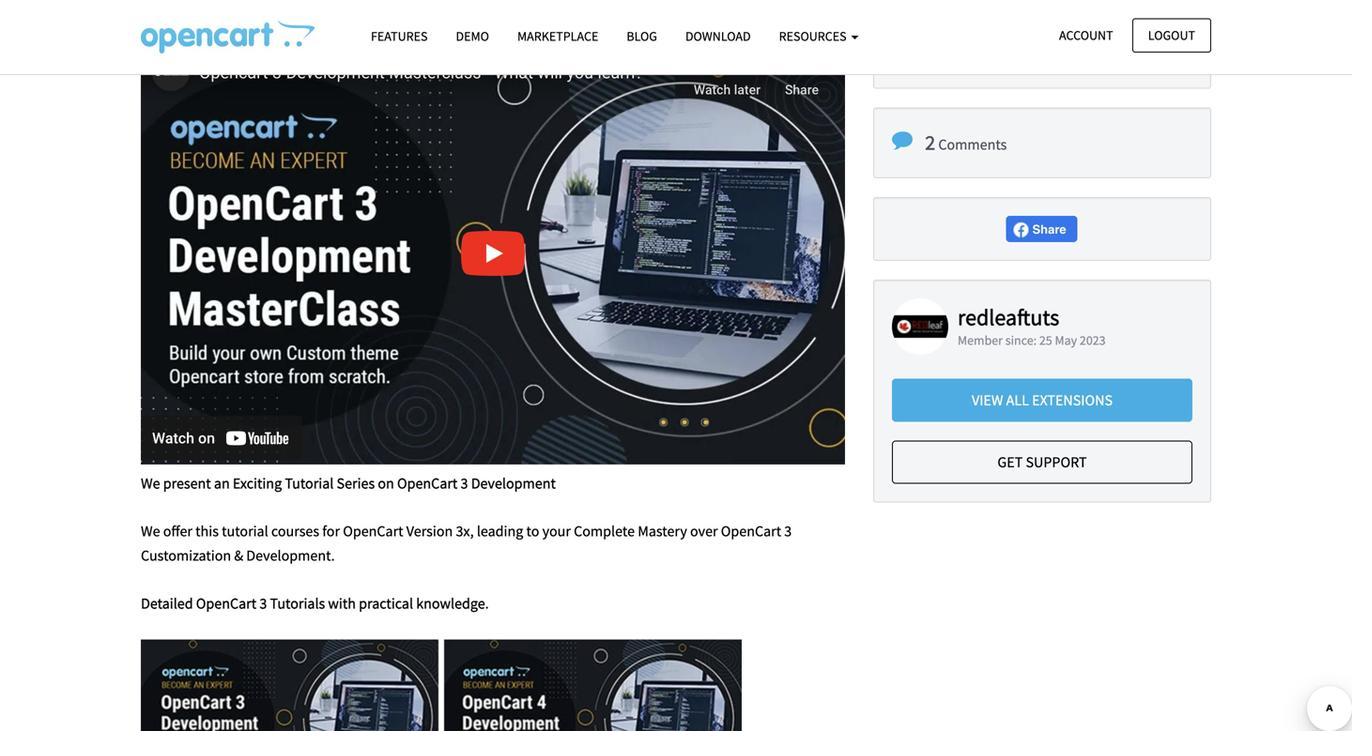 Task type: locate. For each thing, give the bounding box(es) containing it.
0 vertical spatial we
[[141, 474, 160, 493]]

we left present
[[141, 474, 160, 493]]

to
[[526, 522, 540, 541]]

get support
[[998, 453, 1087, 472]]

view all extensions
[[972, 391, 1113, 410]]

0 vertical spatial 3
[[461, 474, 468, 493]]

3 up 3x,
[[461, 474, 468, 493]]

comment image
[[892, 131, 913, 151]]

account
[[1060, 27, 1114, 44]]

1 vertical spatial we
[[141, 522, 160, 541]]

view all extensions link
[[892, 379, 1193, 422]]

we inside we offer this tutorial courses for opencart version 3x, leading to your complete mastery over opencart 3 customization & development.
[[141, 522, 160, 541]]

offer
[[163, 522, 193, 541]]

logout
[[1149, 27, 1196, 44]]

.
[[485, 595, 489, 613]]

2 vertical spatial 3
[[260, 595, 267, 613]]

1 horizontal spatial 3
[[461, 474, 468, 493]]

1 vertical spatial 3
[[785, 522, 792, 541]]

2 we from the top
[[141, 522, 160, 541]]

redleaftuts
[[958, 303, 1060, 332]]

development.
[[246, 546, 335, 565]]

opencart right the "over" at the bottom of the page
[[721, 522, 782, 541]]

features link
[[357, 20, 442, 53]]

demo link
[[442, 20, 503, 53]]

comments
[[939, 135, 1007, 154]]

3 right the "over" at the bottom of the page
[[785, 522, 792, 541]]

0 horizontal spatial 3
[[260, 595, 267, 613]]

opencart right on
[[397, 474, 458, 493]]

we left offer
[[141, 522, 160, 541]]

member
[[958, 333, 1003, 349]]

logout link
[[1133, 18, 1212, 53]]

extensions
[[1032, 391, 1113, 410]]

marketplace link
[[503, 20, 613, 53]]

support
[[1026, 453, 1087, 472]]

download
[[686, 28, 751, 45]]

3 left tutorials
[[260, 595, 267, 613]]

may
[[1055, 333, 1078, 349]]

we
[[141, 474, 160, 493], [141, 522, 160, 541]]

demo
[[456, 28, 489, 45]]

for
[[322, 522, 340, 541]]

1 we from the top
[[141, 474, 160, 493]]

2 horizontal spatial 3
[[785, 522, 792, 541]]

this
[[196, 522, 219, 541]]

opencart
[[397, 474, 458, 493], [343, 522, 403, 541], [721, 522, 782, 541], [196, 595, 257, 613]]

3 inside we offer this tutorial courses for opencart version 3x, leading to your complete mastery over opencart 3 customization & development.
[[785, 522, 792, 541]]

opencart right for
[[343, 522, 403, 541]]

we present an exciting tutorial series on opencart 3 development
[[141, 474, 556, 493]]

3
[[461, 474, 468, 493], [785, 522, 792, 541], [260, 595, 267, 613]]

3x,
[[456, 522, 474, 541]]

since:
[[1006, 333, 1037, 349]]

over
[[690, 522, 718, 541]]

resources
[[779, 28, 850, 45]]



Task type: vqa. For each thing, say whether or not it's contained in the screenshot.
3 to the middle
yes



Task type: describe. For each thing, give the bounding box(es) containing it.
redleaftuts member since: 25 may 2023
[[958, 303, 1106, 349]]

get
[[998, 453, 1023, 472]]

detailed opencart 3 tutorials with practical knowledge .
[[141, 595, 489, 613]]

features
[[371, 28, 428, 45]]

blog
[[627, 28, 657, 45]]

get support link
[[892, 441, 1193, 484]]

25
[[1040, 333, 1053, 349]]

knowledge
[[416, 595, 485, 613]]

courses
[[271, 522, 319, 541]]

&
[[234, 546, 243, 565]]

marketplace
[[518, 28, 599, 45]]

tutorial
[[222, 522, 268, 541]]

2023
[[1080, 333, 1106, 349]]

exciting
[[233, 474, 282, 493]]

opencart down &
[[196, 595, 257, 613]]

series
[[337, 474, 375, 493]]

practical
[[359, 595, 413, 613]]

development
[[471, 474, 556, 493]]

an
[[214, 474, 230, 493]]

tutorials
[[270, 595, 325, 613]]

tutorial
[[285, 474, 334, 493]]

2
[[925, 130, 936, 156]]

download link
[[672, 20, 765, 53]]

mastery
[[638, 522, 687, 541]]

we for we present an exciting tutorial series on opencart 3 development
[[141, 474, 160, 493]]

detailed
[[141, 595, 193, 613]]

we offer this tutorial courses for opencart version 3x, leading to your complete mastery over opencart 3 customization & development.
[[141, 522, 792, 565]]

with
[[328, 595, 356, 613]]

opencart - opencart 3 development masterclass image
[[141, 20, 315, 54]]

blog link
[[613, 20, 672, 53]]

leading
[[477, 522, 523, 541]]

version
[[406, 522, 453, 541]]

your
[[543, 522, 571, 541]]

we for we offer this tutorial courses for opencart version 3x, leading to your complete mastery over opencart 3 customization & development.
[[141, 522, 160, 541]]

resources link
[[765, 20, 873, 53]]

view
[[972, 391, 1004, 410]]

account link
[[1044, 18, 1130, 53]]

customization
[[141, 546, 231, 565]]

all
[[1007, 391, 1029, 410]]

on
[[378, 474, 394, 493]]

present
[[163, 474, 211, 493]]

2 comments
[[925, 130, 1007, 156]]

complete
[[574, 522, 635, 541]]

redleaftuts image
[[892, 299, 949, 355]]



